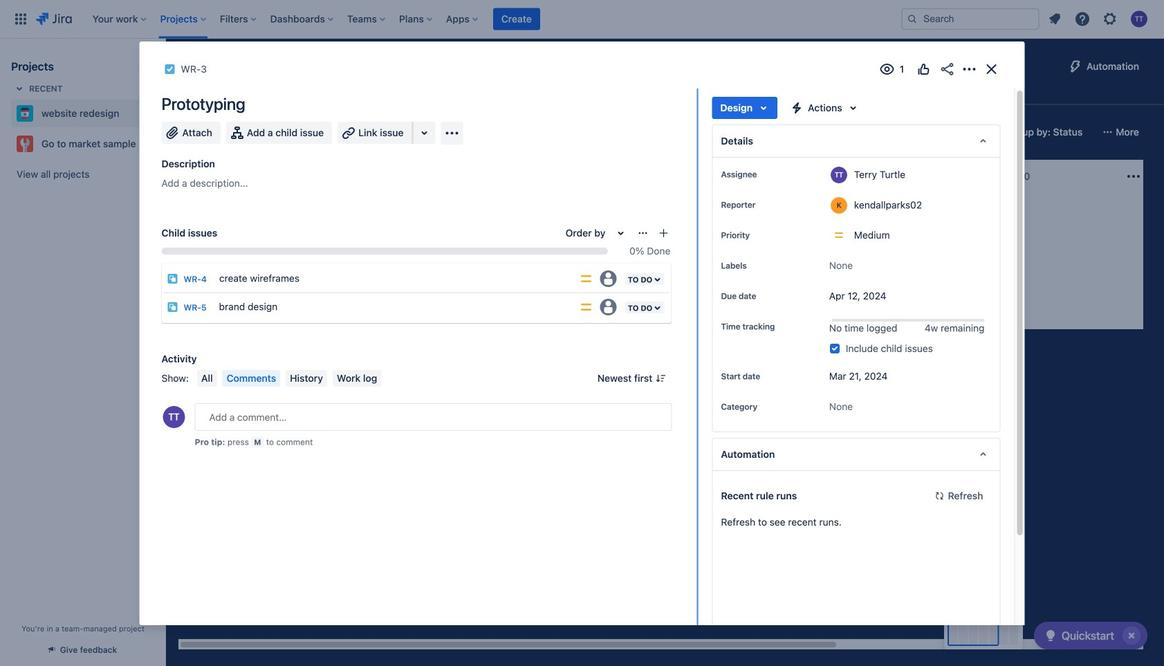 Task type: describe. For each thing, give the bounding box(es) containing it.
copy link to issue image
[[204, 63, 215, 74]]

medium image
[[540, 235, 551, 246]]

automation image
[[1068, 58, 1085, 75]]

task image for high icon
[[195, 235, 206, 246]]

priority: medium image
[[580, 300, 594, 314]]

more information about this user image for assignee pin to top. only you can see pinned fields. icon
[[831, 167, 848, 183]]

medium image
[[735, 271, 746, 282]]

task image
[[586, 271, 597, 282]]

check image
[[1043, 628, 1060, 644]]

dismiss quickstart image
[[1121, 625, 1143, 647]]

labels pin to top. only you can see pinned fields. image
[[750, 260, 761, 271]]

task image for medium image
[[390, 235, 401, 246]]

issue type: sub-task image
[[167, 273, 178, 284]]

create child image
[[658, 228, 670, 239]]

issue actions image
[[638, 228, 649, 239]]

show subtasks image
[[815, 277, 831, 293]]

terry turtle image
[[926, 252, 943, 269]]

priority: medium image
[[580, 272, 594, 286]]



Task type: locate. For each thing, give the bounding box(es) containing it.
task image
[[164, 64, 175, 75], [195, 235, 206, 246], [390, 235, 401, 246]]

search image
[[907, 13, 918, 25]]

menu bar
[[194, 370, 384, 387]]

2 more information about this user image from the top
[[831, 197, 848, 214]]

0 vertical spatial more information about this user image
[[831, 167, 848, 183]]

reporter pin to top. only you can see pinned fields. image
[[759, 199, 770, 210]]

link web pages and more image
[[416, 125, 433, 141]]

issue type: sub-task image
[[167, 302, 178, 313]]

1 horizontal spatial task image
[[195, 235, 206, 246]]

assignee pin to top. only you can see pinned fields. image
[[760, 169, 771, 180]]

dialog
[[139, 42, 1025, 667]]

banner
[[0, 0, 1165, 39]]

add people image
[[356, 124, 372, 141]]

due date: 20 march 2024 image
[[588, 253, 599, 264], [588, 253, 599, 264]]

2 horizontal spatial task image
[[390, 235, 401, 246]]

details element
[[712, 125, 1001, 158]]

vote options: no one has voted for this issue yet. image
[[916, 61, 933, 78]]

Search board text field
[[184, 123, 289, 142]]

add app image
[[444, 125, 461, 142]]

tab list
[[174, 80, 924, 105]]

actions image
[[962, 61, 978, 78]]

collapse recent projects image
[[11, 80, 28, 97]]

Add a comment… field
[[195, 404, 672, 431]]

Search field
[[902, 8, 1040, 30]]

jira image
[[36, 11, 72, 27], [36, 11, 72, 27]]

primary element
[[8, 0, 891, 38]]

close image
[[984, 61, 1000, 78]]

more information about this user image for reporter pin to top. only you can see pinned fields. image
[[831, 197, 848, 214]]

more information about this user image
[[831, 167, 848, 183], [831, 197, 848, 214]]

1 vertical spatial more information about this user image
[[831, 197, 848, 214]]

1 more information about this user image from the top
[[831, 167, 848, 183]]

0 horizontal spatial task image
[[164, 64, 175, 75]]

due date pin to top. only you can see pinned fields. image
[[760, 291, 771, 302]]

automation element
[[712, 438, 1001, 471]]

high image
[[345, 235, 356, 246]]



Task type: vqa. For each thing, say whether or not it's contained in the screenshot.
Automation element
yes



